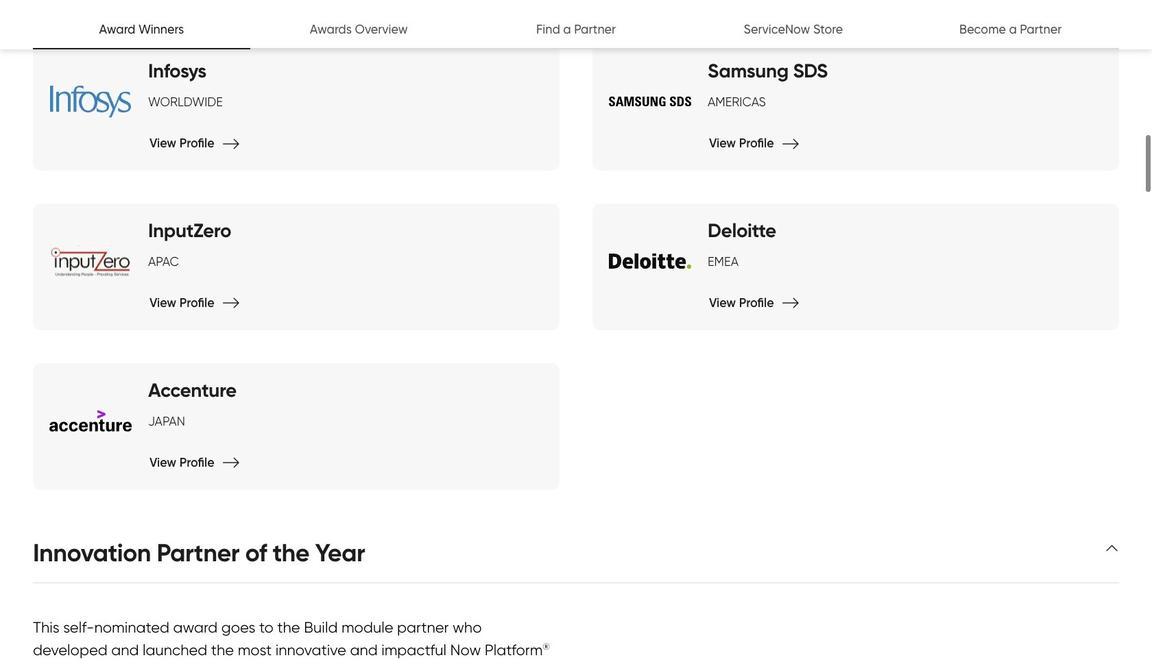 Task type: locate. For each thing, give the bounding box(es) containing it.
go to servicenow account image
[[1053, 13, 1069, 30]]



Task type: vqa. For each thing, say whether or not it's contained in the screenshot.
left "Bullet list" icon
no



